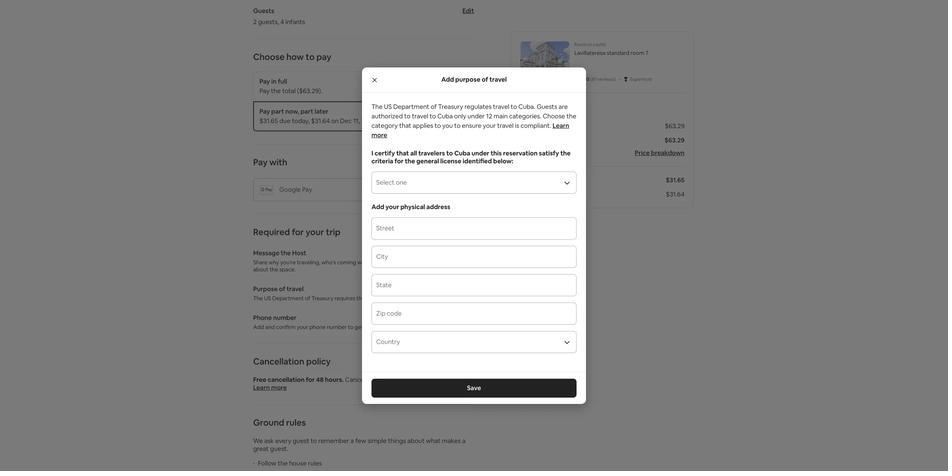 Task type: describe. For each thing, give the bounding box(es) containing it.
purpose
[[455, 75, 481, 84]]

choose inside the us department of treasury regulates travel to cuba. guests are authorized to travel to cuba only under 12 main categories. choose the category that applies to you to ensure your travel is compliant.
[[543, 112, 565, 120]]

to down only
[[454, 121, 461, 130]]

are
[[559, 102, 568, 111]]

81
[[592, 76, 597, 82]]

applies
[[413, 121, 433, 130]]

learn more button
[[253, 383, 287, 392]]

save button
[[372, 379, 577, 397]]

$31.65 inside pay part now, part later $31.65 due today,  $31.64 on dec 11, 2023. no extra fees. more info
[[260, 117, 278, 125]]

0 vertical spatial number
[[273, 314, 297, 322]]

requires
[[335, 295, 355, 302]]

standard
[[607, 49, 630, 56]]

learn more
[[372, 121, 569, 139]]

satisfy
[[539, 149, 559, 157]]

edit button
[[463, 7, 474, 15]]

later
[[315, 107, 328, 116]]

ensure
[[462, 121, 482, 130]]

phone number add and confirm your phone number to get trip updates.
[[253, 314, 397, 331]]

to right "extra"
[[404, 112, 411, 120]]

night
[[525, 122, 540, 130]]

2023.
[[361, 117, 377, 125]]

add purpose of travel
[[441, 75, 507, 84]]

treasury inside the us department of treasury regulates travel to cuba. guests are authorized to travel to cuba only under 12 main categories. choose the category that applies to you to ensure your travel is compliant.
[[438, 102, 463, 111]]

4.93 ( 81 reviews )
[[580, 76, 616, 82]]

mastercard image
[[417, 159, 423, 167]]

for inside i certify that all travelers to cuba under this reservation satisfy the criteria for the general license identified below:
[[395, 157, 404, 165]]

message
[[253, 249, 279, 257]]

cancellation
[[268, 376, 305, 384]]

the left space.
[[270, 266, 278, 273]]

reservation
[[503, 149, 538, 157]]

guests,
[[258, 18, 279, 26]]

more
[[420, 117, 435, 125]]

4
[[281, 18, 284, 26]]

visa card image
[[386, 161, 398, 165]]

pay in full pay the total ($63.29).
[[260, 77, 322, 95]]

cancel
[[345, 376, 365, 384]]

you,
[[370, 259, 380, 266]]

to inside i certify that all travelers to cuba under this reservation satisfy the criteria for the general license identified below:
[[446, 149, 453, 157]]

google pay image
[[465, 159, 474, 167]]

get
[[355, 323, 364, 331]]

the inside the us department of treasury regulates travel to cuba. guests are authorized to travel to cuba only under 12 main categories. choose the category that applies to you to ensure your travel is compliant.
[[567, 112, 577, 120]]

what inside the "we ask every guest to remember a few simple things about what makes a great guest."
[[426, 437, 441, 445]]

free
[[253, 376, 266, 384]]

pay for in
[[260, 77, 270, 86]]

2
[[253, 18, 257, 26]]

to right applies
[[435, 121, 441, 130]]

cuba inside the us department of treasury regulates travel to cuba. guests are authorized to travel to cuba only under 12 main categories. choose the category that applies to you to ensure your travel is compliant.
[[437, 112, 453, 120]]

that inside the us department of treasury regulates travel to cuba. guests are authorized to travel to cuba only under 12 main categories. choose the category that applies to you to ensure your travel is compliant.
[[399, 121, 411, 130]]

of inside the us department of treasury regulates travel to cuba. guests are authorized to travel to cuba only under 12 main categories. choose the category that applies to you to ensure your travel is compliant.
[[431, 102, 437, 111]]

0 vertical spatial rules
[[286, 417, 306, 428]]

the right satisfy
[[561, 149, 571, 157]]

share
[[253, 259, 268, 266]]

categories.
[[509, 112, 542, 120]]

infants
[[286, 18, 305, 26]]

room
[[631, 49, 644, 56]]

the left mastercard icon
[[405, 157, 415, 165]]

1 vertical spatial dec
[[534, 190, 546, 198]]

your total
[[521, 102, 561, 113]]

ask
[[264, 437, 274, 445]]

due
[[279, 117, 291, 125]]

2 discover card image from the top
[[425, 161, 447, 165]]

full
[[278, 77, 287, 86]]

compliant.
[[521, 121, 551, 130]]

2 $63.29 from the top
[[665, 136, 685, 144]]

purpose of travel the us department of treasury requires this info from travelers.
[[253, 285, 415, 302]]

follow
[[258, 459, 277, 467]]

castle
[[593, 41, 606, 48]]

why
[[269, 259, 279, 266]]

cancellation
[[253, 356, 304, 367]]

add your physical address
[[372, 203, 451, 211]]

under inside i certify that all travelers to cuba under this reservation satisfy the criteria for the general license identified below:
[[472, 149, 489, 157]]

certify
[[375, 149, 395, 157]]

paypal image
[[449, 159, 463, 167]]

cuba.
[[519, 102, 536, 111]]

is
[[515, 121, 519, 130]]

google pay image
[[465, 161, 474, 165]]

no
[[379, 117, 387, 125]]

criteria
[[372, 157, 393, 165]]

travelers.
[[391, 295, 415, 302]]

love
[[417, 259, 427, 266]]

your inside the us department of treasury regulates travel to cuba. guests are authorized to travel to cuba only under 12 main categories. choose the category that applies to you to ensure your travel is compliant.
[[483, 121, 496, 130]]

(
[[591, 76, 592, 82]]

great
[[253, 445, 269, 453]]

pay
[[317, 51, 331, 62]]

this inside purpose of travel the us department of treasury requires this info from travelers.
[[357, 295, 366, 302]]

to inside the "we ask every guest to remember a few simple things about what makes a great guest."
[[311, 437, 317, 445]]

to left cuba. at the right top of the page
[[511, 102, 517, 111]]

traveling,
[[297, 259, 320, 266]]

only
[[454, 112, 466, 120]]

us inside purpose of travel the us department of treasury requires this info from travelers.
[[264, 295, 271, 302]]

guest
[[293, 437, 309, 445]]

total inside pay in full pay the total ($63.29).
[[282, 87, 296, 95]]

below:
[[493, 157, 514, 165]]

pay for part
[[260, 107, 270, 116]]

before
[[367, 376, 386, 384]]

purpose
[[253, 285, 278, 293]]

the inside the us department of treasury regulates travel to cuba. guests are authorized to travel to cuba only under 12 main categories. choose the category that applies to you to ensure your travel is compliant.
[[372, 102, 383, 111]]

0 horizontal spatial with
[[269, 157, 287, 168]]

a inside free cancellation for 48 hours. cancel before dec 19 for a partial refund. learn more
[[418, 376, 422, 384]]

reviews
[[598, 76, 614, 82]]

policy
[[306, 356, 331, 367]]

2 horizontal spatial a
[[462, 437, 466, 445]]

1 vertical spatial total
[[541, 102, 561, 113]]

learn inside free cancellation for 48 hours. cancel before dec 19 for a partial refund. learn more
[[253, 383, 270, 392]]

guest.
[[270, 445, 288, 453]]

11, inside pay part now, part later $31.65 due today,  $31.64 on dec 11, 2023. no extra fees. more info
[[353, 117, 360, 125]]

choose how to pay
[[253, 51, 331, 62]]

we
[[253, 437, 263, 445]]

travel up main
[[493, 102, 510, 111]]

2 american express card image from the top
[[400, 161, 415, 165]]

the inside pay in full pay the total ($63.29).
[[271, 87, 281, 95]]

pay for with
[[253, 157, 268, 168]]

treasury inside purpose of travel the us department of treasury requires this info from travelers.
[[312, 295, 334, 302]]

and inside message the host share why you're traveling, who's coming with you, and what you love about the space.
[[381, 259, 391, 266]]

ground rules
[[253, 417, 306, 428]]

to left 'pay'
[[306, 51, 315, 62]]

2 part from the left
[[301, 107, 313, 116]]

this inside i certify that all travelers to cuba under this reservation satisfy the criteria for the general license identified below:
[[491, 149, 502, 157]]

price breakdown button
[[635, 149, 685, 157]]

under inside the us department of treasury regulates travel to cuba. guests are authorized to travel to cuba only under 12 main categories. choose the category that applies to you to ensure your travel is compliant.
[[468, 112, 485, 120]]

4.93
[[580, 76, 590, 82]]

phone
[[309, 323, 326, 331]]

i certify that all travelers to cuba under this reservation satisfy the criteria for the general license identified below:
[[372, 149, 571, 165]]

learn more link
[[372, 121, 569, 139]]

space.
[[279, 266, 296, 273]]

how
[[286, 51, 304, 62]]

info inside pay part now, part later $31.65 due today,  $31.64 on dec 11, 2023. no extra fees. more info
[[437, 117, 448, 125]]

add inside phone number add and confirm your phone number to get trip updates.
[[253, 323, 264, 331]]

your up host
[[306, 226, 324, 237]]

more inside learn more
[[372, 131, 387, 139]]

due dec 11, 2023
[[521, 190, 570, 198]]

1
[[521, 122, 523, 130]]

cuba inside i certify that all travelers to cuba under this reservation satisfy the criteria for the general license identified below:
[[454, 149, 470, 157]]

message the host share why you're traveling, who's coming with you, and what you love about the space.
[[253, 249, 428, 273]]

0 horizontal spatial a
[[351, 437, 354, 445]]

for left 48
[[306, 376, 315, 384]]

physical
[[401, 203, 425, 211]]

guests 2 guests, 4 infants
[[253, 7, 305, 26]]

purpose of travel dialog
[[362, 67, 586, 404]]

what inside message the host share why you're traveling, who's coming with you, and what you love about the space.
[[392, 259, 405, 266]]

2023
[[555, 190, 570, 198]]

the down guest.
[[278, 459, 288, 467]]



Task type: vqa. For each thing, say whether or not it's contained in the screenshot.
"Purpose" at the bottom left
yes



Task type: locate. For each thing, give the bounding box(es) containing it.
your inside phone number add and confirm your phone number to get trip updates.
[[297, 323, 308, 331]]

1 vertical spatial in
[[271, 77, 277, 86]]

1 horizontal spatial and
[[381, 259, 391, 266]]

1 horizontal spatial a
[[418, 376, 422, 384]]

None radio
[[459, 108, 468, 116]]

the
[[271, 87, 281, 95], [567, 112, 577, 120], [561, 149, 571, 157], [405, 157, 415, 165], [281, 249, 291, 257], [270, 266, 278, 273], [278, 459, 288, 467]]

1 vertical spatial info
[[367, 295, 377, 302]]

department inside purpose of travel the us department of treasury requires this info from travelers.
[[272, 295, 304, 302]]

1 vertical spatial $31.64
[[666, 190, 685, 198]]

the
[[372, 102, 383, 111], [253, 295, 263, 302]]

($63.29).
[[297, 87, 322, 95]]

learn inside learn more
[[553, 121, 569, 130]]

updates.
[[375, 323, 397, 331]]

0 horizontal spatial treasury
[[312, 295, 334, 302]]

us up 'authorized'
[[384, 102, 392, 111]]

1 horizontal spatial in
[[588, 41, 592, 48]]

room in castle lavillateresa standard room 7
[[575, 41, 649, 56]]

1 horizontal spatial add
[[372, 203, 384, 211]]

pay
[[260, 77, 270, 86], [260, 87, 270, 95], [260, 107, 270, 116], [253, 157, 268, 168]]

add down phone
[[253, 323, 264, 331]]

0 vertical spatial about
[[253, 266, 268, 273]]

0 horizontal spatial what
[[392, 259, 405, 266]]

the down full
[[271, 87, 281, 95]]

what left makes
[[426, 437, 441, 445]]

i
[[372, 149, 373, 157]]

paypal image
[[449, 161, 463, 165]]

more right the free at the left bottom of the page
[[271, 383, 287, 392]]

2 vertical spatial dec
[[388, 376, 399, 384]]

0 horizontal spatial cuba
[[437, 112, 453, 120]]

travel down space.
[[287, 285, 304, 293]]

us down purpose
[[264, 295, 271, 302]]

the inside purpose of travel the us department of treasury requires this info from travelers.
[[253, 295, 263, 302]]

1 horizontal spatial the
[[372, 102, 383, 111]]

the down purpose
[[253, 295, 263, 302]]

you
[[442, 121, 453, 130], [406, 259, 415, 266]]

2 horizontal spatial dec
[[534, 190, 546, 198]]

that left all
[[396, 149, 409, 157]]

$31.65 down the breakdown
[[666, 176, 685, 184]]

0 horizontal spatial guests
[[253, 7, 274, 15]]

that left applies
[[399, 121, 411, 130]]

pay with
[[253, 157, 287, 168]]

treasury left requires
[[312, 295, 334, 302]]

1 horizontal spatial info
[[437, 117, 448, 125]]

the down are
[[567, 112, 577, 120]]

travel down main
[[497, 121, 514, 130]]

0 horizontal spatial $31.65
[[260, 117, 278, 125]]

you inside the us department of treasury regulates travel to cuba. guests are authorized to travel to cuba only under 12 main categories. choose the category that applies to you to ensure your travel is compliant.
[[442, 121, 453, 130]]

0 vertical spatial you
[[442, 121, 453, 130]]

0 horizontal spatial about
[[253, 266, 268, 273]]

rules right house
[[308, 459, 322, 467]]

add
[[441, 75, 454, 84], [372, 203, 384, 211], [253, 323, 264, 331]]

1 vertical spatial rules
[[308, 459, 322, 467]]

we ask every guest to remember a few simple things about what makes a great guest.
[[253, 437, 466, 453]]

1 discover card image from the top
[[425, 159, 447, 167]]

this left reservation
[[491, 149, 502, 157]]

1 part from the left
[[271, 107, 284, 116]]

the up you're
[[281, 249, 291, 257]]

for left all
[[395, 157, 404, 165]]

1 horizontal spatial more
[[372, 131, 387, 139]]

guests inside the us department of treasury regulates travel to cuba. guests are authorized to travel to cuba only under 12 main categories. choose the category that applies to you to ensure your travel is compliant.
[[537, 102, 557, 111]]

info left from
[[367, 295, 377, 302]]

that inside i certify that all travelers to cuba under this reservation satisfy the criteria for the general license identified below:
[[396, 149, 409, 157]]

for right 19
[[408, 376, 417, 384]]

•
[[619, 75, 621, 83]]

0 horizontal spatial dec
[[340, 117, 352, 125]]

us inside the us department of treasury regulates travel to cuba. guests are authorized to travel to cuba only under 12 main categories. choose the category that applies to you to ensure your travel is compliant.
[[384, 102, 392, 111]]

simple
[[368, 437, 387, 445]]

1 vertical spatial treasury
[[312, 295, 334, 302]]

and
[[381, 259, 391, 266], [265, 323, 275, 331]]

regulates
[[465, 102, 492, 111]]

1 american express card image from the top
[[400, 159, 415, 167]]

partial
[[423, 376, 442, 384]]

in inside pay in full pay the total ($63.29).
[[271, 77, 277, 86]]

pay inside pay part now, part later $31.65 due today,  $31.64 on dec 11, 2023. no extra fees. more info
[[260, 107, 270, 116]]

in up lavillateresa
[[588, 41, 592, 48]]

part up due
[[271, 107, 284, 116]]

1 horizontal spatial this
[[491, 149, 502, 157]]

1 horizontal spatial with
[[358, 259, 369, 266]]

$63.29
[[665, 122, 685, 130], [665, 136, 685, 144]]

7
[[646, 49, 649, 56]]

1 horizontal spatial rules
[[308, 459, 322, 467]]

trip inside phone number add and confirm your phone number to get trip updates.
[[365, 323, 374, 331]]

lavillateresa
[[575, 49, 606, 56]]

rules
[[286, 417, 306, 428], [308, 459, 322, 467]]

with
[[269, 157, 287, 168], [358, 259, 369, 266]]

part up 'today,'
[[301, 107, 313, 116]]

1 horizontal spatial number
[[327, 323, 347, 331]]

1 horizontal spatial department
[[393, 102, 429, 111]]

1 vertical spatial us
[[264, 295, 271, 302]]

trip right get
[[365, 323, 374, 331]]

under up google pay image
[[472, 149, 489, 157]]

1 horizontal spatial learn
[[553, 121, 569, 130]]

0 horizontal spatial department
[[272, 295, 304, 302]]

1 $63.29 from the top
[[665, 122, 685, 130]]

1 horizontal spatial trip
[[365, 323, 374, 331]]

11, left 2023.
[[353, 117, 360, 125]]

few
[[355, 437, 366, 445]]

1 vertical spatial about
[[407, 437, 425, 445]]

under down regulates
[[468, 112, 485, 120]]

mastercard image
[[417, 161, 423, 165]]

travel inside purpose of travel the us department of treasury requires this info from travelers.
[[287, 285, 304, 293]]

to up paypal icon
[[446, 149, 453, 157]]

dec left 19
[[388, 376, 399, 384]]

0 horizontal spatial choose
[[253, 51, 285, 62]]

general
[[416, 157, 439, 165]]

visa card image
[[386, 159, 398, 167]]

$31.65
[[260, 117, 278, 125], [666, 176, 685, 184]]

total down full
[[282, 87, 296, 95]]

guests left are
[[537, 102, 557, 111]]

required for your trip
[[253, 226, 341, 237]]

breakdown
[[651, 149, 685, 157]]

in left full
[[271, 77, 277, 86]]

for up host
[[292, 226, 304, 237]]

cuba
[[437, 112, 453, 120], [454, 149, 470, 157]]

makes
[[442, 437, 461, 445]]

1 vertical spatial add
[[372, 203, 384, 211]]

0 vertical spatial and
[[381, 259, 391, 266]]

0 horizontal spatial learn
[[253, 383, 270, 392]]

choose down are
[[543, 112, 565, 120]]

11,
[[353, 117, 360, 125], [547, 190, 554, 198]]

department inside the us department of treasury regulates travel to cuba. guests are authorized to travel to cuba only under 12 main categories. choose the category that applies to you to ensure your travel is compliant.
[[393, 102, 429, 111]]

0 vertical spatial dec
[[340, 117, 352, 125]]

1 vertical spatial $63.29
[[665, 136, 685, 144]]

discover card image
[[425, 159, 447, 167], [425, 161, 447, 165]]

authorized
[[372, 112, 403, 120]]

0 horizontal spatial $31.64
[[311, 117, 330, 125]]

1 horizontal spatial what
[[426, 437, 441, 445]]

1 vertical spatial you
[[406, 259, 415, 266]]

and right you, at the bottom left of page
[[381, 259, 391, 266]]

0 horizontal spatial rules
[[286, 417, 306, 428]]

$31.65 left due
[[260, 117, 278, 125]]

add left purpose
[[441, 75, 454, 84]]

house
[[289, 459, 307, 467]]

to inside phone number add and confirm your phone number to get trip updates.
[[348, 323, 354, 331]]

rules up guest
[[286, 417, 306, 428]]

1 horizontal spatial about
[[407, 437, 425, 445]]

main
[[494, 112, 508, 120]]

0 vertical spatial more
[[372, 131, 387, 139]]

1 horizontal spatial dec
[[388, 376, 399, 384]]

0 vertical spatial under
[[468, 112, 485, 120]]

what left love
[[392, 259, 405, 266]]

more info button
[[420, 117, 448, 125]]

1 vertical spatial number
[[327, 323, 347, 331]]

0 vertical spatial treasury
[[438, 102, 463, 111]]

19
[[401, 376, 407, 384]]

and inside phone number add and confirm your phone number to get trip updates.
[[265, 323, 275, 331]]

0 horizontal spatial in
[[271, 77, 277, 86]]

$31.64 inside pay part now, part later $31.65 due today,  $31.64 on dec 11, 2023. no extra fees. more info
[[311, 117, 330, 125]]

department down purpose
[[272, 295, 304, 302]]

1 vertical spatial cuba
[[454, 149, 470, 157]]

a left partial
[[418, 376, 422, 384]]

0 horizontal spatial you
[[406, 259, 415, 266]]

treasury
[[438, 102, 463, 111], [312, 295, 334, 302]]

48
[[316, 376, 324, 384]]

0 vertical spatial that
[[399, 121, 411, 130]]

your
[[483, 121, 496, 130], [386, 203, 399, 211], [306, 226, 324, 237], [297, 323, 308, 331]]

1 vertical spatial department
[[272, 295, 304, 302]]

what
[[392, 259, 405, 266], [426, 437, 441, 445]]

dec inside free cancellation for 48 hours. cancel before dec 19 for a partial refund. learn more
[[388, 376, 399, 384]]

american express card image
[[400, 159, 415, 167], [400, 161, 415, 165]]

learn down cancellation
[[253, 383, 270, 392]]

1 horizontal spatial total
[[541, 102, 561, 113]]

0 vertical spatial guests
[[253, 7, 274, 15]]

identified
[[463, 157, 492, 165]]

category
[[372, 121, 398, 130]]

1 horizontal spatial 11,
[[547, 190, 554, 198]]

in for pay
[[271, 77, 277, 86]]

to right guest
[[311, 437, 317, 445]]

your left phone
[[297, 323, 308, 331]]

with inside message the host share why you're traveling, who's coming with you, and what you love about the space.
[[358, 259, 369, 266]]

dec inside pay part now, part later $31.65 due today,  $31.64 on dec 11, 2023. no extra fees. more info
[[340, 117, 352, 125]]

travel right purpose
[[490, 75, 507, 84]]

0 vertical spatial choose
[[253, 51, 285, 62]]

follow the house rules
[[258, 459, 322, 467]]

0 horizontal spatial and
[[265, 323, 275, 331]]

1 vertical spatial trip
[[365, 323, 374, 331]]

0 horizontal spatial more
[[271, 383, 287, 392]]

number up confirm
[[273, 314, 297, 322]]

travelers
[[418, 149, 445, 157]]

1 vertical spatial learn
[[253, 383, 270, 392]]

dec right due
[[534, 190, 546, 198]]

number right phone
[[327, 323, 347, 331]]

about right things
[[407, 437, 425, 445]]

guests up guests,
[[253, 7, 274, 15]]

)
[[614, 76, 616, 82]]

more inside free cancellation for 48 hours. cancel before dec 19 for a partial refund. learn more
[[271, 383, 287, 392]]

0 vertical spatial 11,
[[353, 117, 360, 125]]

0 vertical spatial us
[[384, 102, 392, 111]]

a left few
[[351, 437, 354, 445]]

learn down are
[[553, 121, 569, 130]]

1 vertical spatial choose
[[543, 112, 565, 120]]

in inside the room in castle lavillateresa standard room 7
[[588, 41, 592, 48]]

your down 12
[[483, 121, 496, 130]]

in for room
[[588, 41, 592, 48]]

0 horizontal spatial trip
[[326, 226, 341, 237]]

on
[[331, 117, 339, 125]]

you left love
[[406, 259, 415, 266]]

guests inside guests 2 guests, 4 infants
[[253, 7, 274, 15]]

department
[[393, 102, 429, 111], [272, 295, 304, 302]]

info
[[437, 117, 448, 125], [367, 295, 377, 302]]

0 vertical spatial cuba
[[437, 112, 453, 120]]

1 horizontal spatial part
[[301, 107, 313, 116]]

1 vertical spatial with
[[358, 259, 369, 266]]

from
[[378, 295, 390, 302]]

1 horizontal spatial treasury
[[438, 102, 463, 111]]

about left why
[[253, 266, 268, 273]]

you inside message the host share why you're traveling, who's coming with you, and what you love about the space.
[[406, 259, 415, 266]]

treasury up only
[[438, 102, 463, 111]]

license
[[440, 157, 462, 165]]

cuba left only
[[437, 112, 453, 120]]

about inside the "we ask every guest to remember a few simple things about what makes a great guest."
[[407, 437, 425, 445]]

1 vertical spatial more
[[271, 383, 287, 392]]

1 vertical spatial under
[[472, 149, 489, 157]]

1 horizontal spatial $31.64
[[666, 190, 685, 198]]

0 vertical spatial in
[[588, 41, 592, 48]]

host
[[292, 249, 306, 257]]

all
[[410, 149, 417, 157]]

cuba up paypal icon
[[454, 149, 470, 157]]

0 vertical spatial $63.29
[[665, 122, 685, 130]]

add for add your physical address
[[372, 203, 384, 211]]

travel up applies
[[412, 112, 428, 120]]

1 night
[[521, 122, 540, 130]]

guests
[[253, 7, 274, 15], [537, 102, 557, 111]]

about inside message the host share why you're traveling, who's coming with you, and what you love about the space.
[[253, 266, 268, 273]]

you right more
[[442, 121, 453, 130]]

0 vertical spatial $31.64
[[311, 117, 330, 125]]

and down phone
[[265, 323, 275, 331]]

11, left 2023
[[547, 190, 554, 198]]

phone
[[253, 314, 272, 322]]

due
[[521, 190, 533, 198]]

0 horizontal spatial the
[[253, 295, 263, 302]]

add left physical
[[372, 203, 384, 211]]

total right your
[[541, 102, 561, 113]]

add for add purpose of travel
[[441, 75, 454, 84]]

total
[[282, 87, 296, 95], [541, 102, 561, 113]]

edit
[[463, 7, 474, 15]]

1 vertical spatial $31.65
[[666, 176, 685, 184]]

0 horizontal spatial 11,
[[353, 117, 360, 125]]

of
[[482, 75, 488, 84], [431, 102, 437, 111], [279, 285, 285, 293], [305, 295, 310, 302]]

the us department of treasury regulates travel to cuba. guests are authorized to travel to cuba only under 12 main categories. choose the category that applies to you to ensure your travel is compliant.
[[372, 102, 577, 130]]

1 vertical spatial this
[[357, 295, 366, 302]]

a right makes
[[462, 437, 466, 445]]

choose left how
[[253, 51, 285, 62]]

1 horizontal spatial choose
[[543, 112, 565, 120]]

0 horizontal spatial info
[[367, 295, 377, 302]]

department up fees.
[[393, 102, 429, 111]]

to up applies
[[430, 112, 436, 120]]

0 vertical spatial $31.65
[[260, 117, 278, 125]]

under
[[468, 112, 485, 120], [472, 149, 489, 157]]

info right more
[[437, 117, 448, 125]]

0 horizontal spatial total
[[282, 87, 296, 95]]

number
[[273, 314, 297, 322], [327, 323, 347, 331]]

this right requires
[[357, 295, 366, 302]]

2 vertical spatial add
[[253, 323, 264, 331]]

hours.
[[325, 376, 344, 384]]

1 vertical spatial what
[[426, 437, 441, 445]]

0 horizontal spatial us
[[264, 295, 271, 302]]

more down category
[[372, 131, 387, 139]]

price breakdown
[[635, 149, 685, 157]]

1 horizontal spatial you
[[442, 121, 453, 130]]

None radio
[[459, 78, 468, 86]]

info inside purpose of travel the us department of treasury requires this info from travelers.
[[367, 295, 377, 302]]

your left physical
[[386, 203, 399, 211]]

the up 'authorized'
[[372, 102, 383, 111]]

to
[[306, 51, 315, 62], [511, 102, 517, 111], [404, 112, 411, 120], [430, 112, 436, 120], [435, 121, 441, 130], [454, 121, 461, 130], [446, 149, 453, 157], [348, 323, 354, 331], [311, 437, 317, 445]]

0 vertical spatial info
[[437, 117, 448, 125]]

1 horizontal spatial us
[[384, 102, 392, 111]]

1 horizontal spatial guests
[[537, 102, 557, 111]]

address
[[427, 203, 451, 211]]

0 vertical spatial total
[[282, 87, 296, 95]]

12
[[486, 112, 492, 120]]

0 vertical spatial trip
[[326, 226, 341, 237]]

to left get
[[348, 323, 354, 331]]

remember
[[318, 437, 349, 445]]

travel
[[490, 75, 507, 84], [493, 102, 510, 111], [412, 112, 428, 120], [497, 121, 514, 130], [287, 285, 304, 293]]

every
[[275, 437, 291, 445]]

None text field
[[376, 227, 572, 235], [376, 256, 572, 264], [376, 284, 572, 292], [376, 313, 572, 321], [376, 227, 572, 235], [376, 256, 572, 264], [376, 284, 572, 292], [376, 313, 572, 321]]

trip up message the host share why you're traveling, who's coming with you, and what you love about the space. on the left bottom of the page
[[326, 226, 341, 237]]

dec right on
[[340, 117, 352, 125]]

pay part now, part later $31.65 due today,  $31.64 on dec 11, 2023. no extra fees. more info
[[260, 107, 448, 125]]

1 vertical spatial the
[[253, 295, 263, 302]]

0 horizontal spatial add
[[253, 323, 264, 331]]

2 horizontal spatial add
[[441, 75, 454, 84]]



